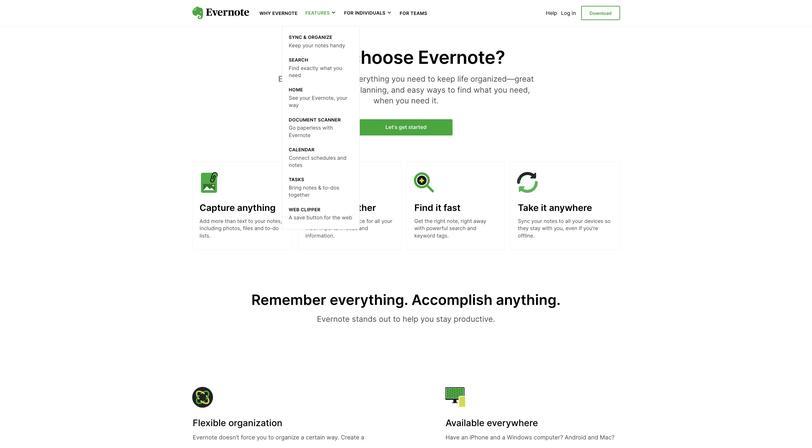 Task type: locate. For each thing, give the bounding box(es) containing it.
note down way.
[[329, 442, 341, 442]]

for up important
[[324, 215, 331, 221]]

0 horizontal spatial why
[[260, 10, 271, 16]]

1 horizontal spatial for
[[367, 218, 373, 224]]

evernote for flexible organization
[[193, 434, 217, 441]]

to inside sync your notes to all your devices so they stay with you, even if you're offline.
[[559, 218, 564, 224]]

in
[[572, 10, 576, 16]]

1 it from the left
[[330, 202, 336, 213]]

notes down connect
[[289, 162, 303, 168]]

1 horizontal spatial to-
[[323, 185, 330, 191]]

and down away at the right of page
[[468, 225, 477, 232]]

your down organize
[[303, 42, 314, 49]]

0 vertical spatial &
[[304, 34, 307, 40]]

create inside evernote doesn't force you to organize a certain way. create a system of notebooks or don't organize at all. any note is
[[341, 434, 360, 441]]

windows
[[507, 434, 532, 441]]

it up personal
[[330, 202, 336, 213]]

0 horizontal spatial note
[[282, 85, 299, 95]]

and inside get the right note, right away with powerful search and keyword tags.
[[468, 225, 477, 232]]

capture
[[200, 202, 235, 213]]

0 horizontal spatial for
[[324, 215, 331, 221]]

everything.
[[330, 291, 408, 309]]

0 horizontal spatial to-
[[265, 225, 273, 232]]

1 horizontal spatial all
[[566, 218, 571, 224]]

clipper
[[301, 207, 321, 212]]

with down 'get'
[[415, 225, 425, 232]]

notes down organize
[[315, 42, 329, 49]]

find
[[289, 65, 300, 71], [415, 202, 434, 213]]

evernote logo image
[[192, 7, 249, 19]]

keyword
[[415, 233, 436, 239]]

your down take on the right top
[[532, 218, 543, 224]]

way.
[[327, 434, 339, 441]]

notebooks
[[222, 442, 251, 442]]

with left 'you,'
[[542, 225, 553, 232]]

2 horizontal spatial it
[[541, 202, 547, 213]]

and left easy
[[391, 85, 405, 95]]

to inside evernote doesn't force you to organize a certain way. create a system of notebooks or don't organize at all. any note is
[[268, 434, 274, 441]]

0 vertical spatial create
[[306, 218, 322, 224]]

1 horizontal spatial keep
[[306, 202, 328, 213]]

if
[[579, 225, 582, 232]]

and left mac?
[[588, 434, 599, 441]]

stay down accomplish
[[436, 315, 452, 324]]

what up gives
[[320, 65, 332, 71]]

1 vertical spatial &
[[318, 185, 322, 191]]

notes up 'you,'
[[544, 218, 558, 224]]

search find exactly what you need
[[289, 57, 343, 78]]

to up don't
[[268, 434, 274, 441]]

need for what
[[289, 72, 301, 78]]

0 horizontal spatial &
[[304, 34, 307, 40]]

all.
[[308, 442, 315, 442]]

the left web
[[333, 215, 341, 221]]

1 horizontal spatial the
[[425, 218, 433, 224]]

& left dos
[[318, 185, 322, 191]]

1 vertical spatial find
[[415, 202, 434, 213]]

2 all from the left
[[566, 218, 571, 224]]

choose
[[351, 46, 414, 68]]

tasks
[[289, 177, 304, 182]]

the right 'get'
[[425, 218, 433, 224]]

create inside create a personal space for all your most important ideas and information.
[[306, 218, 322, 224]]

&
[[304, 34, 307, 40], [318, 185, 322, 191]]

notes
[[315, 42, 329, 49], [289, 162, 303, 168], [303, 185, 317, 191], [544, 218, 558, 224]]

0 vertical spatial why
[[260, 10, 271, 16]]

remember everything. accomplish anything.
[[252, 291, 561, 309]]

for
[[324, 215, 331, 221], [367, 218, 373, 224]]

sync up they
[[518, 218, 530, 224]]

let's
[[386, 124, 398, 130]]

1 horizontal spatial sync
[[518, 218, 530, 224]]

all
[[375, 218, 380, 224], [566, 218, 571, 224]]

0 vertical spatial keep
[[289, 42, 301, 49]]

offline.
[[518, 233, 535, 239]]

keep up search
[[289, 42, 301, 49]]

notes right bring
[[303, 185, 317, 191]]

1 horizontal spatial with
[[415, 225, 425, 232]]

your inside sync & organize keep your notes handy
[[303, 42, 314, 49]]

1 vertical spatial why
[[307, 46, 346, 68]]

why
[[260, 10, 271, 16], [307, 46, 346, 68]]

1 vertical spatial note
[[329, 442, 341, 442]]

for teams
[[400, 10, 428, 16]]

0 vertical spatial most
[[306, 225, 318, 232]]

notes inside calendar connect schedules and notes
[[289, 162, 303, 168]]

available
[[446, 418, 485, 429]]

your inside add more than text to your notes, including photos, files and to-do lists.
[[255, 218, 266, 224]]

1 vertical spatial stay
[[436, 315, 452, 324]]

using
[[459, 442, 473, 442]]

0 vertical spatial note
[[282, 85, 299, 95]]

sync for sync & organize keep your notes handy
[[289, 34, 302, 40]]

to- down notes,
[[265, 225, 273, 232]]

for left individuals
[[344, 10, 354, 16]]

need up easy
[[407, 74, 426, 84]]

1 horizontal spatial stay
[[531, 225, 541, 232]]

0 vertical spatial what
[[320, 65, 332, 71]]

0 horizontal spatial it
[[330, 202, 336, 213]]

connect
[[289, 155, 310, 161]]

taking
[[543, 442, 560, 442]]

for inside web clipper a save button for the web
[[324, 215, 331, 221]]

0 horizontal spatial right
[[434, 218, 446, 224]]

to- inside add more than text to your notes, including photos, files and to-do lists.
[[265, 225, 273, 232]]

note up see
[[282, 85, 299, 95]]

create up is on the left bottom of page
[[341, 434, 360, 441]]

0 horizontal spatial the
[[333, 215, 341, 221]]

at
[[301, 442, 306, 442]]

evernote?
[[418, 46, 505, 68]]

and right files
[[255, 225, 264, 232]]

together up space
[[338, 202, 376, 213]]

0 vertical spatial organize
[[276, 434, 299, 441]]

most inside create a personal space for all your most important ideas and information.
[[306, 225, 318, 232]]

together inside tasks bring notes & to-dos together
[[289, 192, 310, 198]]

0 vertical spatial together
[[289, 192, 310, 198]]

0 vertical spatial sync
[[289, 34, 302, 40]]

started
[[409, 124, 427, 130]]

organize left certain
[[276, 434, 299, 441]]

need up home
[[289, 72, 301, 78]]

and up unlike
[[490, 434, 501, 441]]

to up ways
[[428, 74, 435, 84]]

files
[[243, 225, 253, 232]]

note-
[[528, 442, 543, 442]]

& inside sync & organize keep your notes handy
[[304, 34, 307, 40]]

right
[[434, 218, 446, 224], [461, 218, 472, 224]]

magnifying glass icon image
[[414, 172, 435, 193]]

for left teams
[[400, 10, 410, 16]]

note inside evernote gives you everything you need to keep life organized—great note taking, project planning, and easy ways to find what you need, when you need it.
[[282, 85, 299, 95]]

a up important
[[324, 218, 326, 224]]

an
[[462, 434, 468, 441]]

organize left at
[[275, 442, 299, 442]]

what
[[320, 65, 332, 71], [474, 85, 492, 95]]

find inside search find exactly what you need
[[289, 65, 300, 71]]

when
[[374, 96, 394, 106]]

evernote inside why evernote link
[[273, 10, 298, 16]]

sync inside sync your notes to all your devices so they stay with you, even if you're offline.
[[518, 218, 530, 224]]

1 vertical spatial create
[[341, 434, 360, 441]]

to right out
[[393, 315, 401, 324]]

most
[[306, 225, 318, 232], [513, 442, 527, 442]]

sync for sync your notes to all your devices so they stay with you, even if you're offline.
[[518, 218, 530, 224]]

sync up search
[[289, 34, 302, 40]]

it left fast
[[436, 202, 442, 213]]

1 horizontal spatial find
[[415, 202, 434, 213]]

any
[[317, 442, 327, 442]]

3 it from the left
[[541, 202, 547, 213]]

need inside search find exactly what you need
[[289, 72, 301, 78]]

of
[[214, 442, 220, 442]]

log in
[[561, 10, 576, 16]]

evernote inside evernote gives you everything you need to keep life organized—great note taking, project planning, and easy ways to find what you need, when you need it.
[[278, 74, 311, 84]]

evernote gives you everything you need to keep life organized—great note taking, project planning, and easy ways to find what you need, when you need it.
[[278, 74, 534, 106]]

0 vertical spatial to-
[[323, 185, 330, 191]]

help
[[546, 10, 558, 16]]

unlike
[[494, 442, 511, 442]]

need
[[289, 72, 301, 78], [407, 74, 426, 84], [411, 96, 430, 106]]

accomplish
[[412, 291, 493, 309]]

1 horizontal spatial &
[[318, 185, 322, 191]]

1 horizontal spatial note
[[329, 442, 341, 442]]

folder icon image
[[305, 172, 326, 193]]

notes inside sync your notes to all your devices so they stay with you, even if you're offline.
[[544, 218, 558, 224]]

0 horizontal spatial all
[[375, 218, 380, 224]]

a up at
[[301, 434, 304, 441]]

stay up the offline.
[[531, 225, 541, 232]]

download link
[[582, 6, 620, 20]]

with inside document scanner go paperless with evernote
[[323, 125, 333, 131]]

to- up keep it together
[[323, 185, 330, 191]]

you
[[334, 65, 343, 71], [335, 74, 348, 84], [392, 74, 405, 84], [494, 85, 508, 95], [396, 96, 409, 106], [421, 315, 434, 324], [257, 434, 267, 441]]

you inside search find exactly what you need
[[334, 65, 343, 71]]

2 it from the left
[[436, 202, 442, 213]]

for inside for teams link
[[400, 10, 410, 16]]

most down windows
[[513, 442, 527, 442]]

go
[[289, 125, 296, 131]]

find up 'get'
[[415, 202, 434, 213]]

create down clipper
[[306, 218, 322, 224]]

0 horizontal spatial with
[[323, 125, 333, 131]]

& left organize
[[304, 34, 307, 40]]

capture image icon image
[[199, 172, 220, 193]]

1 vertical spatial together
[[338, 202, 376, 213]]

keep
[[289, 42, 301, 49], [306, 202, 328, 213]]

1 vertical spatial what
[[474, 85, 492, 95]]

and down space
[[359, 225, 368, 232]]

together down bring
[[289, 192, 310, 198]]

what right find on the top of the page
[[474, 85, 492, 95]]

help link
[[546, 10, 558, 16]]

find down search
[[289, 65, 300, 71]]

1 horizontal spatial for
[[400, 10, 410, 16]]

evernote inside evernote doesn't force you to organize a certain way. create a system of notebooks or don't organize at all. any note is
[[193, 434, 217, 441]]

1 all from the left
[[375, 218, 380, 224]]

1 horizontal spatial what
[[474, 85, 492, 95]]

out
[[379, 315, 391, 324]]

1 vertical spatial to-
[[265, 225, 273, 232]]

0 horizontal spatial sync
[[289, 34, 302, 40]]

0 horizontal spatial for
[[344, 10, 354, 16]]

all up even
[[566, 218, 571, 224]]

1 vertical spatial most
[[513, 442, 527, 442]]

it right take on the right top
[[541, 202, 547, 213]]

certain
[[306, 434, 325, 441]]

features
[[306, 10, 330, 16]]

so
[[605, 218, 611, 224]]

scanner
[[318, 117, 341, 123]]

sync inside sync & organize keep your notes handy
[[289, 34, 302, 40]]

right up 'powerful'
[[434, 218, 446, 224]]

for individuals button
[[344, 10, 392, 16]]

0 horizontal spatial together
[[289, 192, 310, 198]]

0 horizontal spatial create
[[306, 218, 322, 224]]

organize
[[276, 434, 299, 441], [275, 442, 299, 442]]

1 horizontal spatial right
[[461, 218, 472, 224]]

and inside add more than text to your notes, including photos, files and to-do lists.
[[255, 225, 264, 232]]

web
[[342, 215, 352, 221]]

0 horizontal spatial keep
[[289, 42, 301, 49]]

capture anything
[[200, 202, 276, 213]]

stay
[[531, 225, 541, 232], [436, 315, 452, 324]]

1 horizontal spatial most
[[513, 442, 527, 442]]

the
[[333, 215, 341, 221], [425, 218, 433, 224]]

notes inside tasks bring notes & to-dos together
[[303, 185, 317, 191]]

evernote,
[[312, 95, 335, 101]]

with down scanner
[[323, 125, 333, 131]]

evernote for remember everything. accomplish anything.
[[317, 315, 350, 324]]

& inside tasks bring notes & to-dos together
[[318, 185, 322, 191]]

for inside for individuals button
[[344, 10, 354, 16]]

1 horizontal spatial it
[[436, 202, 442, 213]]

0 vertical spatial stay
[[531, 225, 541, 232]]

see
[[289, 95, 298, 101]]

a inside create a personal space for all your most important ideas and information.
[[324, 218, 326, 224]]

with inside sync your notes to all your devices so they stay with you, even if you're offline.
[[542, 225, 553, 232]]

1 horizontal spatial why
[[307, 46, 346, 68]]

to up 'you,'
[[559, 218, 564, 224]]

like
[[446, 442, 457, 442]]

your up if
[[573, 218, 583, 224]]

schedules
[[311, 155, 336, 161]]

2 horizontal spatial with
[[542, 225, 553, 232]]

1 horizontal spatial create
[[341, 434, 360, 441]]

your down anything
[[255, 218, 266, 224]]

all right space
[[375, 218, 380, 224]]

your
[[303, 42, 314, 49], [300, 95, 311, 101], [337, 95, 348, 101], [255, 218, 266, 224], [382, 218, 393, 224], [532, 218, 543, 224], [573, 218, 583, 224]]

your right space
[[382, 218, 393, 224]]

add
[[200, 218, 210, 224]]

for teams link
[[400, 10, 428, 16]]

0 horizontal spatial most
[[306, 225, 318, 232]]

right up search
[[461, 218, 472, 224]]

doesn't
[[219, 434, 239, 441]]

button
[[307, 215, 323, 221]]

create
[[306, 218, 322, 224], [341, 434, 360, 441]]

for for for individuals
[[344, 10, 354, 16]]

0 vertical spatial find
[[289, 65, 300, 71]]

to
[[428, 74, 435, 84], [448, 85, 455, 95], [248, 218, 253, 224], [559, 218, 564, 224], [393, 315, 401, 324], [268, 434, 274, 441]]

keep up button
[[306, 202, 328, 213]]

0 horizontal spatial find
[[289, 65, 300, 71]]

most down button
[[306, 225, 318, 232]]

a up unlike
[[502, 434, 506, 441]]

to up files
[[248, 218, 253, 224]]

it for find
[[436, 202, 442, 213]]

for individuals
[[344, 10, 386, 16]]

search
[[289, 57, 308, 63]]

and right the schedules
[[338, 155, 347, 161]]

1 right from the left
[[434, 218, 446, 224]]

have
[[446, 434, 460, 441]]

1 vertical spatial sync
[[518, 218, 530, 224]]

0 horizontal spatial stay
[[436, 315, 452, 324]]

computer?
[[534, 434, 563, 441]]

note inside evernote doesn't force you to organize a certain way. create a system of notebooks or don't organize at all. any note is
[[329, 442, 341, 442]]

0 horizontal spatial what
[[320, 65, 332, 71]]

for right space
[[367, 218, 373, 224]]

get the right note, right away with powerful search and keyword tags.
[[415, 218, 487, 239]]

calendar
[[289, 147, 315, 153]]



Task type: describe. For each thing, give the bounding box(es) containing it.
for for for teams
[[400, 10, 410, 16]]

than
[[225, 218, 236, 224]]

home
[[289, 87, 303, 93]]

productive.
[[454, 315, 495, 324]]

notes inside sync & organize keep your notes handy
[[315, 42, 329, 49]]

evernote stands out to help you stay productive.
[[317, 315, 495, 324]]

most inside the have an iphone and a windows computer? android and mac? like using linux? unlike most note-taking apps, evernot
[[513, 442, 527, 442]]

log
[[561, 10, 571, 16]]

it for keep
[[330, 202, 336, 213]]

let's get started
[[386, 124, 427, 130]]

handy
[[330, 42, 345, 49]]

need for everything
[[407, 74, 426, 84]]

take
[[518, 202, 539, 213]]

you,
[[554, 225, 565, 232]]

what inside evernote gives you everything you need to keep life organized—great note taking, project planning, and easy ways to find what you need, when you need it.
[[474, 85, 492, 95]]

individuals
[[355, 10, 386, 16]]

they
[[518, 225, 529, 232]]

organization
[[229, 418, 283, 429]]

2 right from the left
[[461, 218, 472, 224]]

sync & organize keep your notes handy
[[289, 34, 345, 49]]

organize
[[308, 34, 333, 40]]

and inside evernote gives you everything you need to keep life organized—great note taking, project planning, and easy ways to find what you need, when you need it.
[[391, 85, 405, 95]]

anywhere
[[549, 202, 593, 213]]

why choose evernote?
[[307, 46, 505, 68]]

text
[[237, 218, 247, 224]]

document
[[289, 117, 317, 123]]

project
[[328, 85, 354, 95]]

find
[[458, 85, 472, 95]]

powerful
[[427, 225, 448, 232]]

mobile and desktop icon image
[[445, 387, 466, 408]]

sync your notes to all your devices so they stay with you, even if you're offline.
[[518, 218, 611, 239]]

1 horizontal spatial together
[[338, 202, 376, 213]]

create a personal space for all your most important ideas and information.
[[306, 218, 393, 239]]

do
[[273, 225, 279, 232]]

easy
[[407, 85, 425, 95]]

stay inside sync your notes to all your devices so they stay with you, even if you're offline.
[[531, 225, 541, 232]]

all inside sync your notes to all your devices so they stay with you, even if you're offline.
[[566, 218, 571, 224]]

features button
[[306, 10, 337, 16]]

web
[[289, 207, 300, 212]]

to down keep
[[448, 85, 455, 95]]

the inside get the right note, right away with powerful search and keyword tags.
[[425, 218, 433, 224]]

keep inside sync & organize keep your notes handy
[[289, 42, 301, 49]]

with inside get the right note, right away with powerful search and keyword tags.
[[415, 225, 425, 232]]

personal
[[328, 218, 349, 224]]

for inside create a personal space for all your most important ideas and information.
[[367, 218, 373, 224]]

everywhere
[[487, 418, 538, 429]]

1 vertical spatial organize
[[275, 442, 299, 442]]

you inside evernote doesn't force you to organize a certain way. create a system of notebooks or don't organize at all. any note is
[[257, 434, 267, 441]]

evernote for why choose evernote?
[[278, 74, 311, 84]]

teams
[[411, 10, 428, 16]]

sync icon image
[[518, 172, 538, 193]]

get
[[399, 124, 407, 130]]

why evernote
[[260, 10, 298, 16]]

evernote doesn't force you to organize a certain way. create a system of notebooks or don't organize at all. any note is 
[[193, 434, 365, 442]]

dos
[[330, 185, 340, 191]]

a right way.
[[361, 434, 365, 441]]

photos,
[[223, 225, 242, 232]]

what inside search find exactly what you need
[[320, 65, 332, 71]]

to inside add more than text to your notes, including photos, files and to-do lists.
[[248, 218, 253, 224]]

don't
[[260, 442, 274, 442]]

why evernote link
[[260, 10, 298, 16]]

remember
[[252, 291, 326, 309]]

iphone
[[470, 434, 489, 441]]

exactly
[[301, 65, 319, 71]]

keep
[[438, 74, 456, 84]]

1 vertical spatial keep
[[306, 202, 328, 213]]

android
[[565, 434, 587, 441]]

you're
[[584, 225, 599, 232]]

it for take
[[541, 202, 547, 213]]

way
[[289, 102, 299, 108]]

away
[[474, 218, 487, 224]]

or
[[253, 442, 258, 442]]

find it fast
[[415, 202, 461, 213]]

the inside web clipper a save button for the web
[[333, 215, 341, 221]]

bring
[[289, 185, 302, 191]]

take it anywhere
[[518, 202, 593, 213]]

it.
[[432, 96, 439, 106]]

ways
[[427, 85, 446, 95]]

need down easy
[[411, 96, 430, 106]]

document scanner go paperless with evernote
[[289, 117, 341, 138]]

flexible organization
[[193, 418, 283, 429]]

to- inside tasks bring notes & to-dos together
[[323, 185, 330, 191]]

your inside create a personal space for all your most important ideas and information.
[[382, 218, 393, 224]]

keep it together
[[306, 202, 376, 213]]

including
[[200, 225, 222, 232]]

information.
[[306, 233, 335, 239]]

available everywhere
[[446, 418, 538, 429]]

important
[[319, 225, 343, 232]]

get
[[415, 218, 423, 224]]

need,
[[510, 85, 530, 95]]

all inside create a personal space for all your most important ideas and information.
[[375, 218, 380, 224]]

flexible icon image
[[192, 387, 213, 408]]

and inside create a personal space for all your most important ideas and information.
[[359, 225, 368, 232]]

space
[[351, 218, 365, 224]]

stands
[[352, 315, 377, 324]]

have an iphone and a windows computer? android and mac? like using linux? unlike most note-taking apps, evernot
[[446, 434, 615, 442]]

force
[[241, 434, 255, 441]]

and inside calendar connect schedules and notes
[[338, 155, 347, 161]]

let's get started link
[[360, 119, 453, 135]]

why for why evernote
[[260, 10, 271, 16]]

your down 'project'
[[337, 95, 348, 101]]

a inside the have an iphone and a windows computer? android and mac? like using linux? unlike most note-taking apps, evernot
[[502, 434, 506, 441]]

calendar connect schedules and notes
[[289, 147, 347, 168]]

evernote inside document scanner go paperless with evernote
[[289, 132, 311, 138]]

download
[[590, 10, 612, 16]]

notes,
[[267, 218, 282, 224]]

fast
[[444, 202, 461, 213]]

your down taking, at left top
[[300, 95, 311, 101]]

organized—great
[[471, 74, 534, 84]]

system
[[193, 442, 213, 442]]

paperless
[[297, 125, 321, 131]]

anything.
[[496, 291, 561, 309]]

search
[[450, 225, 466, 232]]

why for why choose evernote?
[[307, 46, 346, 68]]

linux?
[[475, 442, 493, 442]]



Task type: vqa. For each thing, say whether or not it's contained in the screenshot.
what within SEARCH FIND EXACTLY WHAT YOU NEED
yes



